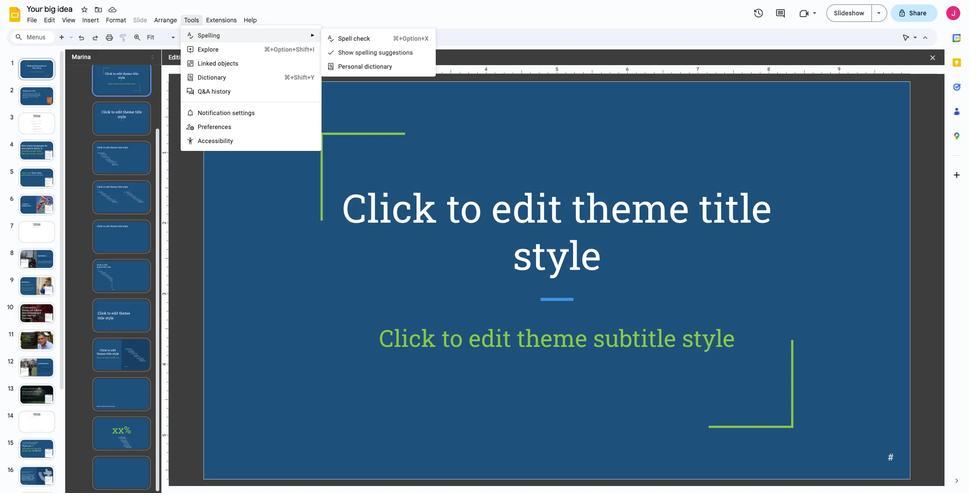 Task type: vqa. For each thing, say whether or not it's contained in the screenshot.
'Image options' inside the Image options section
no



Task type: locate. For each thing, give the bounding box(es) containing it.
q &a history
[[198, 88, 231, 95]]

q
[[198, 88, 202, 95]]

explo r e
[[198, 46, 219, 53]]

menu
[[178, 0, 322, 450], [318, 0, 436, 388]]

tification
[[206, 109, 231, 116]]

marina inside option
[[72, 53, 91, 60]]

extensions
[[206, 16, 237, 24]]

Zoom field
[[144, 31, 179, 44]]

main toolbar
[[32, 0, 365, 387]]

tionary
[[373, 63, 393, 70]]

personal
[[338, 63, 363, 70]]

help
[[244, 16, 257, 24]]

tab list inside menu bar banner
[[945, 26, 970, 469]]

a c cessibility
[[198, 137, 233, 144]]

dictionary d element
[[198, 74, 229, 81]]

c
[[370, 63, 373, 70], [202, 137, 205, 144]]

background
[[291, 33, 326, 41]]

0 horizontal spatial c
[[202, 137, 205, 144]]

l inked objects
[[198, 60, 239, 67]]

⌘+shift+y
[[284, 74, 315, 81]]

1 horizontal spatial c
[[370, 63, 373, 70]]

suggestions
[[379, 49, 413, 56]]

view menu item
[[59, 15, 79, 25]]

s for pell check
[[338, 35, 342, 42]]

tab list
[[945, 26, 970, 469]]

spell check s element
[[338, 35, 373, 42]]

1 vertical spatial c
[[202, 137, 205, 144]]

tools
[[184, 16, 199, 24]]

arrange
[[154, 16, 177, 24]]

title
[[214, 54, 226, 61]]

n
[[198, 109, 202, 116]]

s left colors
[[338, 35, 342, 42]]

0 vertical spatial c
[[370, 63, 373, 70]]

file menu item
[[24, 15, 41, 25]]

1 horizontal spatial marina
[[190, 54, 209, 61]]

background button
[[287, 31, 330, 44]]

marina down explo
[[190, 54, 209, 61]]

s up explo
[[198, 32, 202, 39]]

2 menu from the left
[[318, 0, 436, 388]]

new slide with layout image
[[67, 32, 73, 35]]

&a
[[202, 88, 210, 95]]

(used
[[242, 54, 257, 60]]

s
[[198, 32, 202, 39], [338, 35, 342, 42], [338, 49, 342, 56]]

s pelling
[[198, 32, 220, 39]]

menu bar
[[24, 11, 261, 26]]

ow
[[346, 49, 354, 56]]

application
[[0, 0, 970, 493]]

menu bar containing file
[[24, 11, 261, 26]]

insert menu item
[[79, 15, 103, 25]]

pell
[[342, 35, 352, 42]]

1
[[266, 54, 269, 60]]

di
[[365, 63, 370, 70]]

inked
[[201, 60, 216, 67]]

s h ow spelling suggestions
[[338, 49, 413, 56]]

rename button
[[290, 53, 321, 63]]

show spelling suggestions h element
[[338, 49, 416, 56]]

view
[[62, 16, 75, 24]]

pelling
[[202, 32, 220, 39]]

settings
[[232, 109, 255, 116]]

rename
[[294, 54, 317, 62]]

notification settings o element
[[198, 109, 258, 116]]

0 horizontal spatial marina
[[72, 53, 91, 60]]

e
[[215, 46, 219, 53]]

explore r element
[[198, 46, 221, 53]]

personal di c tionary
[[338, 63, 393, 70]]

Rename text field
[[24, 4, 78, 14]]

⌘+option+shift+i element
[[254, 45, 315, 54]]

marina down new slide with layout image
[[72, 53, 91, 60]]

marina
[[72, 53, 91, 60], [190, 54, 209, 61]]



Task type: describe. For each thing, give the bounding box(es) containing it.
menu bar banner
[[0, 0, 970, 493]]

mode and view toolbar
[[900, 28, 933, 46]]

references
[[202, 123, 232, 130]]

accessibility c element
[[198, 137, 236, 144]]

edit
[[44, 16, 55, 24]]

h
[[342, 49, 346, 56]]

spelling s element
[[198, 32, 223, 39]]

by
[[258, 54, 264, 60]]

tools menu item
[[181, 15, 203, 25]]

help menu item
[[241, 15, 261, 25]]

linked objects l element
[[198, 60, 241, 67]]

personal dictionary c element
[[338, 63, 395, 70]]

format
[[106, 16, 126, 24]]

ictionary
[[202, 74, 226, 81]]

share
[[910, 9, 927, 17]]

Zoom text field
[[146, 31, 170, 43]]

arrange menu item
[[151, 15, 181, 25]]

o
[[202, 109, 206, 116]]

s pell check
[[338, 35, 370, 42]]

slideshow button
[[827, 4, 872, 22]]

check
[[354, 35, 370, 42]]

r
[[213, 46, 215, 53]]

l
[[198, 60, 201, 67]]

preferences p element
[[198, 123, 234, 130]]

⌘+option+x element
[[383, 34, 429, 43]]

Menus field
[[11, 31, 55, 43]]

slide menu item
[[133, 16, 147, 24]]

1 menu from the left
[[178, 0, 322, 450]]

format menu item
[[103, 15, 130, 25]]

q&a history q element
[[198, 88, 234, 95]]

-
[[211, 54, 212, 61]]

edit menu item
[[41, 15, 59, 25]]

view other themes list box
[[69, 51, 157, 63]]

spelling
[[356, 49, 377, 56]]

colors
[[347, 34, 362, 40]]

a
[[198, 137, 202, 144]]

slide)
[[270, 54, 284, 60]]

colors button
[[334, 31, 365, 44]]

s for pelling
[[198, 32, 202, 39]]

⌘+shift+y element
[[274, 73, 315, 82]]

p references
[[198, 123, 232, 130]]

explo
[[198, 46, 213, 53]]

editing: marina - title slide (used by 1 slide)
[[169, 54, 284, 61]]

presentation options image
[[878, 12, 881, 14]]

d ictionary
[[198, 74, 226, 81]]

cessibility
[[205, 137, 233, 144]]

history
[[212, 88, 231, 95]]

slide
[[227, 54, 240, 61]]

s left ow
[[338, 49, 342, 56]]

objects
[[218, 60, 239, 67]]

►
[[311, 33, 315, 38]]

marina option
[[72, 51, 148, 63]]

⌘+option+shift+i
[[264, 46, 315, 53]]

p
[[198, 123, 202, 130]]

file
[[27, 16, 37, 24]]

n o tification settings
[[198, 109, 255, 116]]

d
[[198, 74, 202, 81]]

menu bar inside menu bar banner
[[24, 11, 261, 26]]

extensions menu item
[[203, 15, 241, 25]]

editing:
[[169, 54, 189, 61]]

slideshow
[[835, 9, 865, 17]]

share button
[[891, 4, 938, 22]]

⌘+option+x
[[393, 35, 429, 42]]

insert
[[82, 16, 99, 24]]

application containing slideshow
[[0, 0, 970, 493]]

Star checkbox
[[78, 4, 91, 16]]

slide
[[133, 16, 147, 24]]



